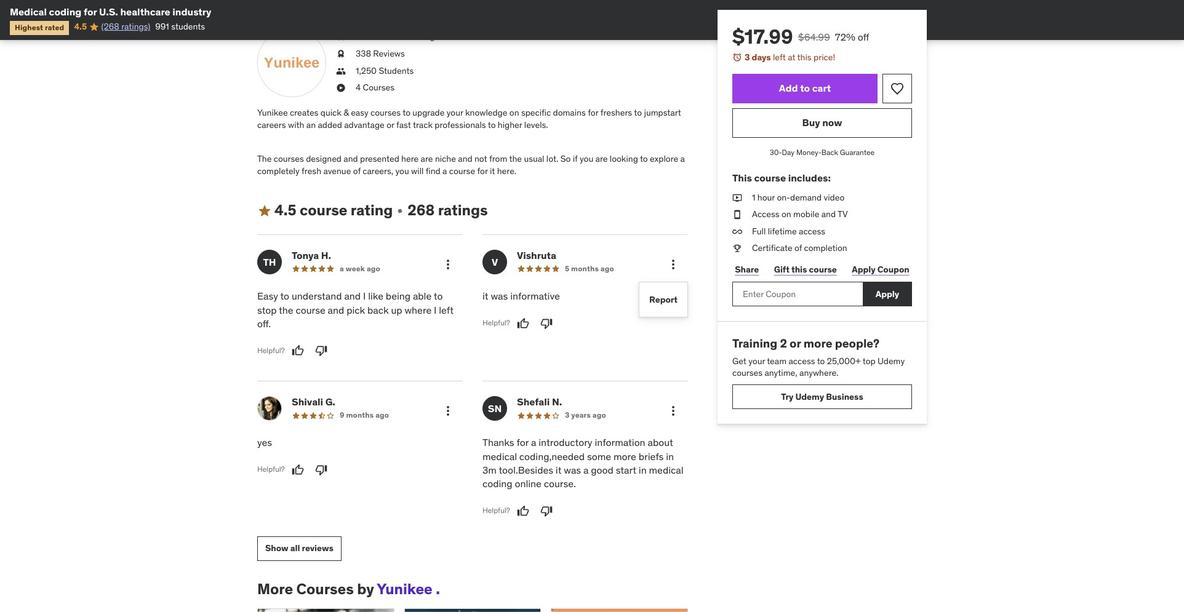 Task type: locate. For each thing, give the bounding box(es) containing it.
more inside training 2 or more people? get your team access to 25,000+ top udemy courses anytime, anywhere.
[[804, 336, 832, 351]]

it down from
[[490, 165, 495, 176]]

1 horizontal spatial you
[[580, 153, 593, 164]]

0 horizontal spatial in
[[639, 464, 647, 476]]

4.5 course rating
[[275, 201, 393, 220]]

the right stop
[[279, 304, 293, 316]]

on
[[510, 107, 519, 118], [782, 209, 791, 220]]

guarantee
[[840, 147, 875, 157]]

additional actions for review by shefali n. image
[[666, 404, 681, 419]]

for down not
[[477, 165, 488, 176]]

of down full lifetime access
[[795, 243, 802, 254]]

1 horizontal spatial 3
[[745, 52, 750, 63]]

you right if
[[580, 153, 593, 164]]

the inside easy to understand and i like being able to stop the course and pick back up where i left off.
[[279, 304, 293, 316]]

1 horizontal spatial coding
[[483, 478, 512, 490]]

1 vertical spatial yunikee
[[377, 580, 433, 599]]

1 horizontal spatial it
[[490, 165, 495, 176]]

0 vertical spatial this
[[797, 52, 812, 63]]

alarm image
[[732, 52, 742, 62]]

mark review by vishruta as unhelpful image
[[540, 317, 552, 330]]

1 vertical spatial i
[[434, 304, 437, 316]]

a right find
[[443, 165, 447, 176]]

2 vertical spatial courses
[[732, 368, 763, 379]]

1 horizontal spatial or
[[790, 336, 801, 351]]

1 vertical spatial on
[[782, 209, 791, 220]]

0 horizontal spatial 3
[[565, 411, 570, 420]]

1 vertical spatial apply
[[876, 288, 899, 299]]

on-
[[777, 192, 790, 203]]

ago right years
[[593, 411, 606, 420]]

try udemy business
[[781, 391, 863, 402]]

yunikee left .
[[377, 580, 433, 599]]

udemy right "try"
[[795, 391, 824, 402]]

0 horizontal spatial of
[[353, 165, 361, 176]]

1 vertical spatial or
[[790, 336, 801, 351]]

includes:
[[788, 172, 831, 184]]

for inside yunikee creates quick & easy courses to upgrade your knowledge on specific domains for freshers to jumpstart careers with an added advantage or fast track professionals to higher levels.
[[588, 107, 598, 118]]

0 vertical spatial left
[[773, 52, 786, 63]]

0 vertical spatial the
[[509, 153, 522, 164]]

more
[[804, 336, 832, 351], [614, 450, 636, 463]]

able
[[413, 290, 432, 302]]

0 horizontal spatial your
[[447, 107, 463, 118]]

courses inside training 2 or more people? get your team access to 25,000+ top udemy courses anytime, anywhere.
[[732, 368, 763, 379]]

was down v
[[491, 290, 508, 302]]

helpful? left "mark review by shefali n. as helpful" icon
[[483, 506, 510, 515]]

buy now
[[802, 116, 842, 129]]

additional actions for review by shivali g. image
[[441, 404, 455, 419]]

u.s.
[[99, 6, 118, 18]]

3 right alarm image
[[745, 52, 750, 63]]

by
[[357, 580, 374, 599]]

and left not
[[458, 153, 472, 164]]

mark review by shivali g. as unhelpful image
[[315, 464, 327, 476]]

coding up rated
[[49, 6, 81, 18]]

ago for shefali n.
[[593, 411, 606, 420]]

for left freshers
[[588, 107, 598, 118]]

yunikee
[[257, 107, 288, 118], [377, 580, 433, 599]]

a right the explore
[[680, 153, 685, 164]]

g.
[[325, 396, 335, 408]]

$64.99
[[798, 31, 830, 43]]

0 vertical spatial it
[[490, 165, 495, 176]]

xsmall image down xsmall image
[[732, 209, 742, 221]]

to inside training 2 or more people? get your team access to 25,000+ top udemy courses anytime, anywhere.
[[817, 356, 825, 367]]

1 vertical spatial in
[[639, 464, 647, 476]]

2
[[780, 336, 787, 351]]

0 horizontal spatial the
[[279, 304, 293, 316]]

3m
[[483, 464, 497, 476]]

1 vertical spatial 3
[[565, 411, 570, 420]]

months for vishruta
[[571, 264, 599, 273]]

or
[[387, 119, 394, 130], [790, 336, 801, 351]]

1 horizontal spatial of
[[795, 243, 802, 254]]

4.5
[[74, 21, 87, 32], [275, 201, 296, 220]]

years
[[571, 411, 591, 420]]

apply down apply coupon button
[[876, 288, 899, 299]]

track
[[413, 119, 433, 130]]

apply for apply coupon
[[852, 264, 876, 275]]

it left informative
[[483, 290, 488, 302]]

1 horizontal spatial your
[[749, 356, 765, 367]]

0 vertical spatial of
[[353, 165, 361, 176]]

0 horizontal spatial more
[[614, 450, 636, 463]]

4.5 for 4.5 course rating
[[275, 201, 296, 220]]

mark review by shefali n. as unhelpful image
[[540, 505, 552, 518]]

pick
[[347, 304, 365, 316]]

h.
[[321, 249, 331, 262]]

1 vertical spatial your
[[749, 356, 765, 367]]

1 vertical spatial was
[[564, 464, 581, 476]]

being
[[386, 290, 411, 302]]

coding
[[49, 6, 81, 18], [483, 478, 512, 490]]

quick
[[321, 107, 341, 118]]

1 vertical spatial coding
[[483, 478, 512, 490]]

0 vertical spatial your
[[447, 107, 463, 118]]

0 horizontal spatial udemy
[[795, 391, 824, 402]]

xsmall image left 4
[[336, 82, 346, 94]]

for inside "thanks for a introductory information about medical coding,needed some more briefs in 3m tool.besides it was a good start in medical coding online course."
[[517, 437, 529, 449]]

this right gift
[[792, 264, 807, 275]]

course.
[[544, 478, 576, 490]]

course inside the courses designed and presented here are niche and not from the usual lot. so if you are looking to explore a completely fresh avenue of careers, you will find a course for it here.
[[449, 165, 475, 176]]

0 vertical spatial 4.5
[[74, 21, 87, 32]]

highest rated
[[15, 23, 64, 32]]

months right '5'
[[571, 264, 599, 273]]

0 vertical spatial coding
[[49, 6, 81, 18]]

xsmall image left 338
[[336, 48, 346, 60]]

0 vertical spatial apply
[[852, 264, 876, 275]]

1 vertical spatial 4.5
[[275, 201, 296, 220]]

to
[[800, 82, 810, 94], [403, 107, 411, 118], [634, 107, 642, 118], [488, 119, 496, 130], [640, 153, 648, 164], [280, 290, 289, 302], [434, 290, 443, 302], [817, 356, 825, 367]]

.
[[436, 580, 440, 599]]

0 horizontal spatial yunikee
[[257, 107, 288, 118]]

4
[[356, 82, 361, 93]]

i left like
[[363, 290, 366, 302]]

yunikee . image
[[257, 29, 326, 97]]

0 vertical spatial medical
[[483, 450, 517, 463]]

from
[[489, 153, 507, 164]]

and up pick
[[344, 290, 361, 302]]

rating
[[410, 31, 435, 42]]

easy to understand and i like being able to stop the course and pick back up where i left off.
[[257, 290, 454, 330]]

0 vertical spatial was
[[491, 290, 508, 302]]

cart
[[812, 82, 831, 94]]

1 horizontal spatial courses
[[371, 107, 401, 118]]

in down briefs
[[639, 464, 647, 476]]

ago right the 9 on the left
[[376, 411, 389, 420]]

ago right "week"
[[367, 264, 380, 273]]

your up "professionals"
[[447, 107, 463, 118]]

courses inside yunikee creates quick & easy courses to upgrade your knowledge on specific domains for freshers to jumpstart careers with an added advantage or fast track professionals to higher levels.
[[371, 107, 401, 118]]

1 vertical spatial it
[[483, 290, 488, 302]]

to inside button
[[800, 82, 810, 94]]

course down the niche
[[449, 165, 475, 176]]

xsmall image
[[732, 192, 742, 204]]

1 horizontal spatial on
[[782, 209, 791, 220]]

0 horizontal spatial coding
[[49, 6, 81, 18]]

courses for more
[[296, 580, 354, 599]]

courses
[[371, 107, 401, 118], [274, 153, 304, 164], [732, 368, 763, 379]]

more up anywhere. on the bottom of the page
[[804, 336, 832, 351]]

0 horizontal spatial left
[[439, 304, 454, 316]]

1 horizontal spatial left
[[773, 52, 786, 63]]

1 vertical spatial left
[[439, 304, 454, 316]]

usual
[[524, 153, 544, 164]]

gift this course
[[774, 264, 837, 275]]

to right able on the left top
[[434, 290, 443, 302]]

3 years ago
[[565, 411, 606, 420]]

access up anywhere. on the bottom of the page
[[789, 356, 815, 367]]

or right 2
[[790, 336, 801, 351]]

courses left by
[[296, 580, 354, 599]]

1 vertical spatial courses
[[296, 580, 354, 599]]

it up course.
[[556, 464, 562, 476]]

of right avenue
[[353, 165, 361, 176]]

2 horizontal spatial it
[[556, 464, 562, 476]]

3 days left at this price!
[[745, 52, 835, 63]]

0 horizontal spatial months
[[346, 411, 374, 420]]

0 horizontal spatial are
[[421, 153, 433, 164]]

added
[[318, 119, 342, 130]]

apply coupon button
[[849, 257, 912, 282]]

4.5 for 4.5
[[74, 21, 87, 32]]

and left pick
[[328, 304, 344, 316]]

and up avenue
[[344, 153, 358, 164]]

3 left years
[[565, 411, 570, 420]]

ago for tonya h.
[[367, 264, 380, 273]]

1 vertical spatial months
[[346, 411, 374, 420]]

course down 'understand'
[[296, 304, 325, 316]]

helpful? for yes
[[257, 465, 285, 474]]

more up start
[[614, 450, 636, 463]]

to right looking
[[640, 153, 648, 164]]

in down about
[[666, 450, 674, 463]]

courses up the fast
[[371, 107, 401, 118]]

Enter Coupon text field
[[732, 282, 863, 306]]

medical down thanks
[[483, 450, 517, 463]]

1 vertical spatial this
[[792, 264, 807, 275]]

apply left the coupon
[[852, 264, 876, 275]]

a up coding,needed at the left bottom
[[531, 437, 536, 449]]

left left at
[[773, 52, 786, 63]]

courses up completely
[[274, 153, 304, 164]]

to right easy
[[280, 290, 289, 302]]

xsmall image left '1,250'
[[336, 65, 346, 77]]

if
[[573, 153, 578, 164]]

0 horizontal spatial 4.5
[[74, 21, 87, 32]]

0 horizontal spatial courses
[[274, 153, 304, 164]]

helpful? left mark review by tonya h. as helpful 'image'
[[257, 346, 285, 355]]

on up full lifetime access
[[782, 209, 791, 220]]

2 vertical spatial it
[[556, 464, 562, 476]]

share
[[735, 264, 759, 275]]

0 horizontal spatial i
[[363, 290, 366, 302]]

for right thanks
[[517, 437, 529, 449]]

are up find
[[421, 153, 433, 164]]

0 vertical spatial in
[[666, 450, 674, 463]]

to inside the courses designed and presented here are niche and not from the usual lot. so if you are looking to explore a completely fresh avenue of careers, you will find a course for it here.
[[640, 153, 648, 164]]

yunikee up careers
[[257, 107, 288, 118]]

ago right '5'
[[601, 264, 614, 273]]

wishlist image
[[890, 81, 905, 96]]

0 horizontal spatial courses
[[296, 580, 354, 599]]

xsmall image up share
[[732, 243, 742, 255]]

2 are from the left
[[596, 153, 608, 164]]

in
[[666, 450, 674, 463], [639, 464, 647, 476]]

0 horizontal spatial or
[[387, 119, 394, 130]]

0 vertical spatial i
[[363, 290, 366, 302]]

xsmall image left 4.0
[[336, 31, 346, 43]]

now
[[822, 116, 842, 129]]

0 vertical spatial or
[[387, 119, 394, 130]]

and for the courses designed and presented here are niche and not from the usual lot. so if you are looking to explore a completely fresh avenue of careers, you will find a course for it here.
[[344, 153, 358, 164]]

1 vertical spatial of
[[795, 243, 802, 254]]

for inside the courses designed and presented here are niche and not from the usual lot. so if you are looking to explore a completely fresh avenue of careers, you will find a course for it here.
[[477, 165, 488, 176]]

1 horizontal spatial 4.5
[[275, 201, 296, 220]]

to left the cart
[[800, 82, 810, 94]]

presented
[[360, 153, 399, 164]]

apply for apply
[[876, 288, 899, 299]]

shivali g.
[[292, 396, 335, 408]]

the up here.
[[509, 153, 522, 164]]

this right at
[[797, 52, 812, 63]]

1 horizontal spatial more
[[804, 336, 832, 351]]

0 vertical spatial yunikee
[[257, 107, 288, 118]]

1 horizontal spatial the
[[509, 153, 522, 164]]

0 horizontal spatial you
[[395, 165, 409, 176]]

0 vertical spatial months
[[571, 264, 599, 273]]

was inside "thanks for a introductory information about medical coding,needed some more briefs in 3m tool.besides it was a good start in medical coding online course."
[[564, 464, 581, 476]]

4.5 right medium image
[[275, 201, 296, 220]]

months right the 9 on the left
[[346, 411, 374, 420]]

4.5 right rated
[[74, 21, 87, 32]]

show
[[265, 543, 288, 554]]

mark review by tonya h. as unhelpful image
[[315, 345, 327, 357]]

mark review by shivali g. as helpful image
[[292, 464, 304, 476]]

0 vertical spatial courses
[[363, 82, 395, 93]]

access down mobile
[[799, 226, 825, 237]]

1 hour on-demand video
[[752, 192, 845, 203]]

shefali
[[517, 396, 550, 408]]

helpful? left mark review by vishruta as helpful "icon"
[[483, 318, 510, 328]]

on up higher
[[510, 107, 519, 118]]

1 horizontal spatial was
[[564, 464, 581, 476]]

left
[[773, 52, 786, 63], [439, 304, 454, 316]]

rating
[[351, 201, 393, 220]]

or left the fast
[[387, 119, 394, 130]]

money-
[[796, 147, 822, 157]]

i right where at left
[[434, 304, 437, 316]]

1 vertical spatial more
[[614, 450, 636, 463]]

0 vertical spatial udemy
[[878, 356, 905, 367]]

3 for 3 years ago
[[565, 411, 570, 420]]

apply
[[852, 264, 876, 275], [876, 288, 899, 299]]

and left tv
[[822, 209, 836, 220]]

you down the here
[[395, 165, 409, 176]]

your right get
[[749, 356, 765, 367]]

& easy
[[344, 107, 368, 118]]

courses down get
[[732, 368, 763, 379]]

niche
[[435, 153, 456, 164]]

course up hour
[[754, 172, 786, 184]]

0 horizontal spatial on
[[510, 107, 519, 118]]

good
[[591, 464, 614, 476]]

medical
[[10, 6, 47, 18]]

helpful? left mark review by shivali g. as helpful image
[[257, 465, 285, 474]]

udemy right 'top'
[[878, 356, 905, 367]]

1 vertical spatial access
[[789, 356, 815, 367]]

was up course.
[[564, 464, 581, 476]]

helpful? for easy to understand and i like being able to stop the course and pick back up where i left off.
[[257, 346, 285, 355]]

courses down "1,250 students"
[[363, 82, 395, 93]]

the inside the courses designed and presented here are niche and not from the usual lot. so if you are looking to explore a completely fresh avenue of careers, you will find a course for it here.
[[509, 153, 522, 164]]

2 horizontal spatial courses
[[732, 368, 763, 379]]

udemy inside training 2 or more people? get your team access to 25,000+ top udemy courses anytime, anywhere.
[[878, 356, 905, 367]]

are left looking
[[596, 153, 608, 164]]

268 ratings
[[408, 201, 488, 220]]

more courses by yunikee .
[[257, 580, 440, 599]]

0 vertical spatial courses
[[371, 107, 401, 118]]

show all reviews button
[[257, 537, 341, 561]]

ratings
[[438, 201, 488, 220]]

0 vertical spatial 3
[[745, 52, 750, 63]]

gift
[[774, 264, 790, 275]]

xsmall image for 1,250 students
[[336, 65, 346, 77]]

freshers
[[601, 107, 632, 118]]

1 horizontal spatial courses
[[363, 82, 395, 93]]

informative
[[510, 290, 560, 302]]

a left good
[[583, 464, 589, 476]]

1 horizontal spatial medical
[[649, 464, 684, 476]]

1 horizontal spatial are
[[596, 153, 608, 164]]

1 vertical spatial courses
[[274, 153, 304, 164]]

1 horizontal spatial udemy
[[878, 356, 905, 367]]

left right where at left
[[439, 304, 454, 316]]

xsmall image for full lifetime access
[[732, 226, 742, 238]]

0 vertical spatial on
[[510, 107, 519, 118]]

medium image
[[257, 204, 272, 218]]

course down fresh
[[300, 201, 347, 220]]

medical down briefs
[[649, 464, 684, 476]]

0 vertical spatial more
[[804, 336, 832, 351]]

coding down 3m
[[483, 478, 512, 490]]

1 horizontal spatial months
[[571, 264, 599, 273]]

report button
[[649, 288, 678, 312]]

ago for shivali g.
[[376, 411, 389, 420]]

xsmall image
[[336, 31, 346, 43], [336, 48, 346, 60], [336, 65, 346, 77], [336, 82, 346, 94], [395, 206, 405, 216], [732, 209, 742, 221], [732, 226, 742, 238], [732, 243, 742, 255]]

online
[[515, 478, 542, 490]]

3
[[745, 52, 750, 63], [565, 411, 570, 420]]

xsmall image left full
[[732, 226, 742, 238]]

1 vertical spatial the
[[279, 304, 293, 316]]

9 months ago
[[340, 411, 389, 420]]

where
[[405, 304, 432, 316]]

to up anywhere. on the bottom of the page
[[817, 356, 825, 367]]



Task type: vqa. For each thing, say whether or not it's contained in the screenshot.
The $18.99 $109.99
no



Task type: describe. For each thing, give the bounding box(es) containing it.
0 vertical spatial you
[[580, 153, 593, 164]]

additional actions for review by vishruta image
[[666, 257, 681, 272]]

some
[[587, 450, 611, 463]]

shefali n.
[[517, 396, 562, 408]]

explore
[[650, 153, 678, 164]]

anywhere.
[[800, 368, 839, 379]]

1 vertical spatial udemy
[[795, 391, 824, 402]]

price!
[[814, 52, 835, 63]]

th
[[263, 256, 276, 268]]

xsmall image for access on mobile and tv
[[732, 209, 742, 221]]

healthcare
[[120, 6, 170, 18]]

apply button
[[863, 282, 912, 306]]

mark review by vishruta as helpful image
[[517, 317, 529, 330]]

up
[[391, 304, 402, 316]]

stop
[[257, 304, 277, 316]]

of inside the courses designed and presented here are niche and not from the usual lot. so if you are looking to explore a completely fresh avenue of careers, you will find a course for it here.
[[353, 165, 361, 176]]

yunikee . link
[[377, 580, 440, 599]]

your inside training 2 or more people? get your team access to 25,000+ top udemy courses anytime, anywhere.
[[749, 356, 765, 367]]

4 courses
[[356, 82, 395, 93]]

more inside "thanks for a introductory information about medical coding,needed some more briefs in 3m tool.besides it was a good start in medical coding online course."
[[614, 450, 636, 463]]

course down completion at the right
[[809, 264, 837, 275]]

tonya
[[292, 249, 319, 262]]

25,000+
[[827, 356, 861, 367]]

so
[[561, 153, 571, 164]]

338
[[356, 48, 371, 59]]

lot.
[[546, 153, 558, 164]]

0 horizontal spatial it
[[483, 290, 488, 302]]

lifetime
[[768, 226, 797, 237]]

0 vertical spatial access
[[799, 226, 825, 237]]

get
[[732, 356, 747, 367]]

specific
[[521, 107, 551, 118]]

and for access on mobile and tv
[[822, 209, 836, 220]]

days
[[752, 52, 771, 63]]

coupon
[[878, 264, 910, 275]]

helpful? for thanks for a introductory information about medical coding,needed some more briefs in 3m tool.besides it was a good start in medical coding online course.
[[483, 506, 510, 515]]

months for shivali g.
[[346, 411, 374, 420]]

1 vertical spatial medical
[[649, 464, 684, 476]]

to down the knowledge
[[488, 119, 496, 130]]

this
[[732, 172, 752, 184]]

professionals
[[435, 119, 486, 130]]

upgrade
[[413, 107, 445, 118]]

it inside the courses designed and presented here are niche and not from the usual lot. so if you are looking to explore a completely fresh avenue of careers, you will find a course for it here.
[[490, 165, 495, 176]]

jumpstart
[[644, 107, 681, 118]]

30-day money-back guarantee
[[770, 147, 875, 157]]

0 horizontal spatial was
[[491, 290, 508, 302]]

to right freshers
[[634, 107, 642, 118]]

careers,
[[363, 165, 393, 176]]

1 horizontal spatial i
[[434, 304, 437, 316]]

add to cart
[[779, 82, 831, 94]]

share button
[[732, 257, 762, 282]]

show all reviews
[[265, 543, 333, 554]]

sn
[[488, 402, 502, 415]]

it inside "thanks for a introductory information about medical coding,needed some more briefs in 3m tool.besides it was a good start in medical coding online course."
[[556, 464, 562, 476]]

add
[[779, 82, 798, 94]]

xsmall image for 4.0 instructor rating
[[336, 31, 346, 43]]

rated
[[45, 23, 64, 32]]

left inside easy to understand and i like being able to stop the course and pick back up where i left off.
[[439, 304, 454, 316]]

yunikee inside yunikee creates quick & easy courses to upgrade your knowledge on specific domains for freshers to jumpstart careers with an added advantage or fast track professionals to higher levels.
[[257, 107, 288, 118]]

all
[[290, 543, 300, 554]]

with
[[288, 119, 304, 130]]

mark review by tonya h. as helpful image
[[292, 345, 304, 357]]

xsmall image for certificate of completion
[[732, 243, 742, 255]]

coding inside "thanks for a introductory information about medical coding,needed some more briefs in 3m tool.besides it was a good start in medical coding online course."
[[483, 478, 512, 490]]

1 horizontal spatial yunikee
[[377, 580, 433, 599]]

training 2 or more people? get your team access to 25,000+ top udemy courses anytime, anywhere.
[[732, 336, 905, 379]]

access inside training 2 or more people? get your team access to 25,000+ top udemy courses anytime, anywhere.
[[789, 356, 815, 367]]

certificate
[[752, 243, 793, 254]]

on inside yunikee creates quick & easy courses to upgrade your knowledge on specific domains for freshers to jumpstart careers with an added advantage or fast track professionals to higher levels.
[[510, 107, 519, 118]]

courses inside the courses designed and presented here are niche and not from the usual lot. so if you are looking to explore a completely fresh avenue of careers, you will find a course for it here.
[[274, 153, 304, 164]]

for left 'u.s.'
[[84, 6, 97, 18]]

this course includes:
[[732, 172, 831, 184]]

day
[[782, 147, 795, 157]]

v
[[492, 256, 498, 268]]

72%
[[835, 31, 856, 43]]

team
[[767, 356, 787, 367]]

1 are from the left
[[421, 153, 433, 164]]

1 horizontal spatial in
[[666, 450, 674, 463]]

students
[[379, 65, 414, 76]]

start
[[616, 464, 636, 476]]

991 students
[[155, 21, 205, 32]]

domains
[[553, 107, 586, 118]]

(268
[[101, 21, 119, 32]]

students
[[171, 21, 205, 32]]

thanks
[[483, 437, 514, 449]]

designed
[[306, 153, 342, 164]]

higher
[[498, 119, 522, 130]]

xsmall image left 268
[[395, 206, 405, 216]]

a left "week"
[[340, 264, 344, 273]]

helpful? for it was informative
[[483, 318, 510, 328]]

1 vertical spatial you
[[395, 165, 409, 176]]

back
[[367, 304, 389, 316]]

people?
[[835, 336, 880, 351]]

ago for vishruta
[[601, 264, 614, 273]]

here.
[[497, 165, 517, 176]]

additional actions for review by tonya h. image
[[441, 257, 455, 272]]

try
[[781, 391, 794, 402]]

the
[[257, 153, 272, 164]]

$17.99
[[732, 24, 793, 49]]

your inside yunikee creates quick & easy courses to upgrade your knowledge on specific domains for freshers to jumpstart careers with an added advantage or fast track professionals to higher levels.
[[447, 107, 463, 118]]

briefs
[[639, 450, 664, 463]]

vishruta
[[517, 249, 556, 262]]

0 horizontal spatial medical
[[483, 450, 517, 463]]

at
[[788, 52, 796, 63]]

thanks for a introductory information about medical coding,needed some more briefs in 3m tool.besides it was a good start in medical coding online course.
[[483, 437, 684, 490]]

access on mobile and tv
[[752, 209, 848, 220]]

268
[[408, 201, 435, 220]]

or inside yunikee creates quick & easy courses to upgrade your knowledge on specific domains for freshers to jumpstart careers with an added advantage or fast track professionals to higher levels.
[[387, 119, 394, 130]]

30-
[[770, 147, 782, 157]]

introductory
[[539, 437, 592, 449]]

careers
[[257, 119, 286, 130]]

xsmall image for 338 reviews
[[336, 48, 346, 60]]

xsmall image for 4 courses
[[336, 82, 346, 94]]

find
[[426, 165, 441, 176]]

mark review by shefali n. as helpful image
[[517, 505, 529, 518]]

full lifetime access
[[752, 226, 825, 237]]

to up the fast
[[403, 107, 411, 118]]

mobile
[[793, 209, 819, 220]]

hour
[[758, 192, 775, 203]]

(268 ratings)
[[101, 21, 150, 32]]

1
[[752, 192, 756, 203]]

it was informative
[[483, 290, 560, 302]]

and for easy to understand and i like being able to stop the course and pick back up where i left off.
[[344, 290, 361, 302]]

reviews
[[373, 48, 405, 59]]

highest
[[15, 23, 43, 32]]

more
[[257, 580, 293, 599]]

completely
[[257, 165, 300, 176]]

course inside easy to understand and i like being able to stop the course and pick back up where i left off.
[[296, 304, 325, 316]]

4.0 instructor rating
[[356, 31, 435, 42]]

3 for 3 days left at this price!
[[745, 52, 750, 63]]

business
[[826, 391, 863, 402]]

courses for 4
[[363, 82, 395, 93]]

like
[[368, 290, 383, 302]]

or inside training 2 or more people? get your team access to 25,000+ top udemy courses anytime, anywhere.
[[790, 336, 801, 351]]

levels.
[[524, 119, 548, 130]]



